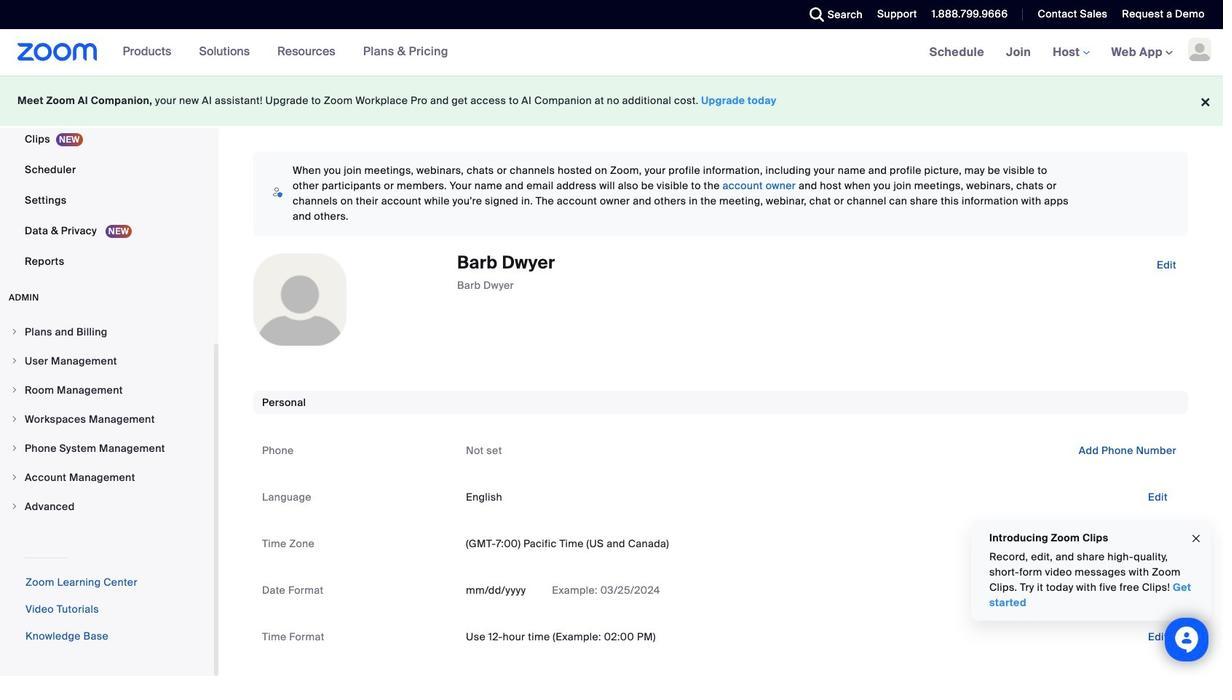 Task type: vqa. For each thing, say whether or not it's contained in the screenshot.
the left Clips
no



Task type: locate. For each thing, give the bounding box(es) containing it.
1 vertical spatial right image
[[10, 415, 19, 424]]

4 right image from the top
[[10, 473, 19, 482]]

right image
[[10, 357, 19, 366], [10, 415, 19, 424], [10, 503, 19, 511]]

edit user photo image
[[288, 293, 312, 307]]

profile picture image
[[1189, 38, 1212, 61]]

zoom logo image
[[17, 43, 97, 61]]

2 vertical spatial right image
[[10, 503, 19, 511]]

2 right image from the top
[[10, 386, 19, 395]]

meetings navigation
[[919, 29, 1223, 76]]

1 right image from the top
[[10, 328, 19, 336]]

right image
[[10, 328, 19, 336], [10, 386, 19, 395], [10, 444, 19, 453], [10, 473, 19, 482]]

banner
[[0, 29, 1223, 76]]

admin menu menu
[[0, 318, 214, 522]]

menu item
[[0, 318, 214, 346], [0, 347, 214, 375], [0, 377, 214, 404], [0, 406, 214, 433], [0, 435, 214, 462], [0, 464, 214, 492], [0, 493, 214, 521]]

5 menu item from the top
[[0, 435, 214, 462]]

3 menu item from the top
[[0, 377, 214, 404]]

3 right image from the top
[[10, 444, 19, 453]]

0 vertical spatial right image
[[10, 357, 19, 366]]

1 menu item from the top
[[0, 318, 214, 346]]

footer
[[0, 76, 1223, 126]]

user photo image
[[254, 254, 346, 346]]



Task type: describe. For each thing, give the bounding box(es) containing it.
product information navigation
[[112, 29, 459, 76]]

personal menu menu
[[0, 0, 214, 277]]

2 menu item from the top
[[0, 347, 214, 375]]

1 right image from the top
[[10, 357, 19, 366]]

6 menu item from the top
[[0, 464, 214, 492]]

3 right image from the top
[[10, 503, 19, 511]]

close image
[[1191, 531, 1202, 547]]

7 menu item from the top
[[0, 493, 214, 521]]

2 right image from the top
[[10, 415, 19, 424]]

4 menu item from the top
[[0, 406, 214, 433]]



